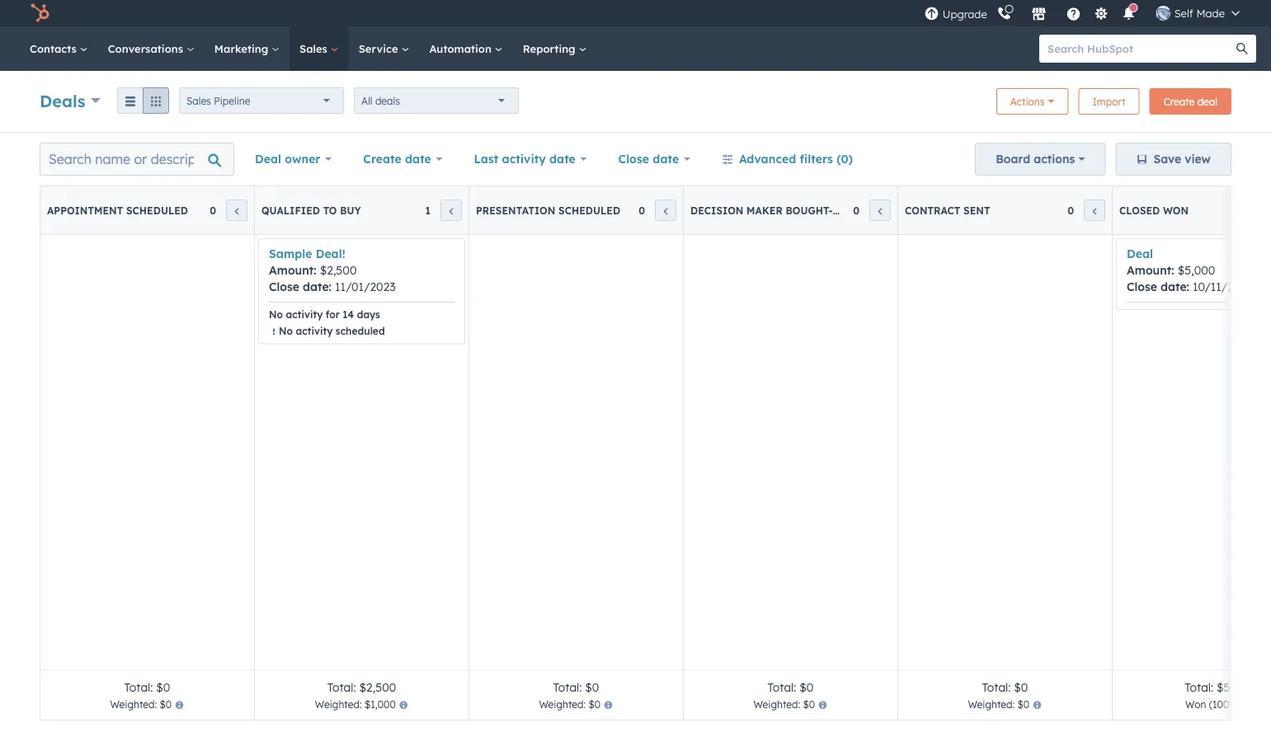 Task type: describe. For each thing, give the bounding box(es) containing it.
create date
[[363, 152, 431, 166]]

total: for decision
[[768, 680, 797, 695]]

amount inside sample deal! amount : $2,500 close date : 11/01/2023
[[269, 263, 314, 278]]

self made
[[1175, 6, 1226, 20]]

presentation
[[476, 204, 556, 217]]

buy
[[340, 204, 361, 217]]

group inside deals banner
[[117, 87, 169, 114]]

decision maker bought-in
[[691, 204, 846, 217]]

in
[[833, 204, 846, 217]]

won
[[1186, 699, 1207, 711]]

maker
[[747, 204, 783, 217]]

100%
[[1213, 699, 1238, 711]]

to
[[323, 204, 337, 217]]

0 for appointment scheduled
[[210, 204, 216, 217]]

all deals button
[[354, 87, 519, 114]]

search button
[[1229, 35, 1257, 63]]

all deals
[[362, 94, 400, 107]]

deal
[[1198, 95, 1218, 108]]

sales for sales
[[300, 42, 331, 55]]

board actions
[[996, 152, 1076, 166]]

deal owner
[[255, 152, 321, 166]]

last activity date button
[[463, 143, 598, 176]]

contract sent
[[905, 204, 991, 217]]

save
[[1154, 152, 1182, 166]]

sent
[[964, 204, 991, 217]]

presentation scheduled
[[476, 204, 621, 217]]

total: $0 for decision
[[768, 680, 814, 695]]

for
[[326, 308, 340, 321]]

reporting
[[523, 42, 579, 55]]

(
[[1210, 699, 1213, 711]]

save view
[[1154, 152, 1212, 166]]

last
[[474, 152, 499, 166]]

: down won
[[1172, 263, 1175, 278]]

scheduled for presentation scheduled
[[559, 204, 621, 217]]

total: $0 for appointment
[[124, 680, 170, 695]]

decision
[[691, 204, 744, 217]]

pipeline
[[214, 94, 250, 107]]

actions button
[[997, 88, 1069, 115]]

days
[[357, 308, 380, 321]]

menu containing self made
[[923, 0, 1252, 26]]

service
[[359, 42, 401, 55]]

actions
[[1011, 95, 1045, 108]]

marketplaces image
[[1032, 7, 1047, 22]]

calling icon image
[[998, 6, 1012, 21]]

close inside deal amount : $5,000 close date : 10/11/2023
[[1127, 280, 1158, 294]]

total: $5,000 won ( 100%
[[1185, 680, 1255, 711]]

advanced filters (0) button
[[711, 143, 864, 176]]

create deal button
[[1150, 88, 1232, 115]]

close inside popup button
[[619, 152, 650, 166]]

marketplaces button
[[1022, 0, 1057, 26]]

close date button
[[608, 143, 701, 176]]

weighted: for qualified
[[315, 699, 362, 711]]

sample deal! amount : $2,500 close date : 11/01/2023
[[269, 247, 396, 294]]

reporting link
[[513, 26, 597, 71]]

filters
[[800, 152, 834, 166]]

import
[[1093, 95, 1126, 108]]

1 horizontal spatial scheduled
[[336, 325, 385, 337]]

weighted: $0 for decision
[[754, 699, 816, 711]]

1 vertical spatial $2,500
[[359, 680, 396, 695]]

weighted: $0 for contract
[[968, 699, 1030, 711]]

marketing link
[[205, 26, 290, 71]]

view
[[1185, 152, 1212, 166]]

no activity scheduled
[[279, 325, 385, 337]]

total: $0 for contract
[[983, 680, 1029, 695]]

marketing
[[214, 42, 272, 55]]

appointment
[[47, 204, 123, 217]]

all
[[362, 94, 373, 107]]

help button
[[1060, 0, 1088, 26]]

0 for presentation scheduled
[[639, 204, 645, 217]]

total: for contract
[[983, 680, 1011, 695]]

upgrade image
[[925, 7, 940, 22]]

weighted: $1,000
[[315, 699, 396, 711]]

calling icon button
[[991, 2, 1019, 24]]

: left 10/11/2023
[[1187, 280, 1190, 294]]

14
[[343, 308, 354, 321]]

deals button
[[40, 89, 101, 113]]

actions
[[1034, 152, 1076, 166]]

Search HubSpot search field
[[1040, 35, 1242, 63]]

advanced filters (0)
[[739, 152, 853, 166]]

no for no activity scheduled
[[279, 325, 293, 337]]

create for create date
[[363, 152, 402, 166]]

automation link
[[420, 26, 513, 71]]

won
[[1164, 204, 1189, 217]]

board
[[996, 152, 1031, 166]]



Task type: vqa. For each thing, say whether or not it's contained in the screenshot.
leftmost Press to sort. element
no



Task type: locate. For each thing, give the bounding box(es) containing it.
closed won
[[1120, 204, 1189, 217]]

activity down no activity for 14 days
[[296, 325, 333, 337]]

amount down "deal" link
[[1127, 263, 1172, 278]]

1 vertical spatial no
[[279, 325, 293, 337]]

made
[[1197, 6, 1226, 20]]

weighted: for presentation
[[539, 699, 586, 711]]

0 horizontal spatial close
[[269, 280, 300, 294]]

0 horizontal spatial $2,500
[[320, 263, 357, 278]]

weighted: $0
[[110, 699, 172, 711], [539, 699, 601, 711], [754, 699, 816, 711], [968, 699, 1030, 711]]

sales pipeline
[[187, 94, 250, 107]]

0 horizontal spatial $5,000
[[1178, 263, 1216, 278]]

scheduled right presentation
[[559, 204, 621, 217]]

5 total: from the left
[[983, 680, 1011, 695]]

sales for sales pipeline
[[187, 94, 211, 107]]

date up no activity for 14 days
[[303, 280, 329, 294]]

create for create deal
[[1164, 95, 1195, 108]]

1 vertical spatial deal
[[1127, 247, 1154, 261]]

4 0 from the left
[[1068, 204, 1075, 217]]

scheduled down 'search name or description' search box in the top of the page
[[126, 204, 188, 217]]

weighted:
[[110, 699, 157, 711], [315, 699, 362, 711], [539, 699, 586, 711], [754, 699, 801, 711], [968, 699, 1015, 711]]

deal for deal owner
[[255, 152, 281, 166]]

deals
[[375, 94, 400, 107]]

deals
[[40, 90, 85, 111]]

total:
[[124, 680, 153, 695], [327, 680, 356, 695], [553, 680, 582, 695], [768, 680, 797, 695], [983, 680, 1011, 695], [1185, 680, 1214, 695]]

1 weighted: $0 from the left
[[110, 699, 172, 711]]

activity right last
[[502, 152, 546, 166]]

amount inside deal amount : $5,000 close date : 10/11/2023
[[1127, 263, 1172, 278]]

deal inside deal amount : $5,000 close date : 10/11/2023
[[1127, 247, 1154, 261]]

1 vertical spatial create
[[363, 152, 402, 166]]

deal owner button
[[244, 143, 343, 176]]

weighted: $0 for presentation
[[539, 699, 601, 711]]

0 for decision maker bought-in
[[854, 204, 860, 217]]

date left 10/11/2023
[[1161, 280, 1187, 294]]

contacts link
[[20, 26, 98, 71]]

owner
[[285, 152, 321, 166]]

close inside sample deal! amount : $2,500 close date : 11/01/2023
[[269, 280, 300, 294]]

scheduled for appointment scheduled
[[126, 204, 188, 217]]

date up the 1 on the left top
[[405, 152, 431, 166]]

date
[[405, 152, 431, 166], [550, 152, 576, 166], [653, 152, 679, 166], [303, 280, 329, 294], [1161, 280, 1187, 294]]

$2,500 down deal!
[[320, 263, 357, 278]]

deal inside popup button
[[255, 152, 281, 166]]

self made button
[[1147, 0, 1250, 26]]

1
[[425, 204, 431, 217]]

2 horizontal spatial scheduled
[[559, 204, 621, 217]]

group
[[117, 87, 169, 114]]

deal left owner
[[255, 152, 281, 166]]

0
[[210, 204, 216, 217], [639, 204, 645, 217], [854, 204, 860, 217], [1068, 204, 1075, 217]]

create down 'all deals'
[[363, 152, 402, 166]]

2 vertical spatial activity
[[296, 325, 333, 337]]

0 horizontal spatial create
[[363, 152, 402, 166]]

0 horizontal spatial scheduled
[[126, 204, 188, 217]]

qualified
[[262, 204, 320, 217]]

sales
[[300, 42, 331, 55], [187, 94, 211, 107]]

2 weighted: $0 from the left
[[539, 699, 601, 711]]

3 total: $0 from the left
[[768, 680, 814, 695]]

activity for date
[[502, 152, 546, 166]]

deal amount : $5,000 close date : 10/11/2023
[[1127, 247, 1254, 294]]

$5,000 inside deal amount : $5,000 close date : 10/11/2023
[[1178, 263, 1216, 278]]

0 vertical spatial deal
[[255, 152, 281, 166]]

3 total: from the left
[[553, 680, 582, 695]]

notifications image
[[1122, 7, 1137, 22]]

import button
[[1079, 88, 1140, 115]]

deal!
[[316, 247, 346, 261]]

conversations
[[108, 42, 186, 55]]

sample
[[269, 247, 312, 261]]

date down deals banner
[[653, 152, 679, 166]]

0 horizontal spatial sales
[[187, 94, 211, 107]]

2 horizontal spatial close
[[1127, 280, 1158, 294]]

(0)
[[837, 152, 853, 166]]

conversations link
[[98, 26, 205, 71]]

2 total: $0 from the left
[[553, 680, 600, 695]]

total: $0 for presentation
[[553, 680, 600, 695]]

no activity for 14 days
[[269, 308, 380, 321]]

0 vertical spatial $2,500
[[320, 263, 357, 278]]

date inside sample deal! amount : $2,500 close date : 11/01/2023
[[303, 280, 329, 294]]

last activity date
[[474, 152, 576, 166]]

1 horizontal spatial close
[[619, 152, 650, 166]]

close down "deal" link
[[1127, 280, 1158, 294]]

4 total: $0 from the left
[[983, 680, 1029, 695]]

2 total: from the left
[[327, 680, 356, 695]]

0 vertical spatial activity
[[502, 152, 546, 166]]

4 weighted: $0 from the left
[[968, 699, 1030, 711]]

weighted: $0 for appointment
[[110, 699, 172, 711]]

close down deals banner
[[619, 152, 650, 166]]

$1,000
[[365, 699, 396, 711]]

0 vertical spatial $5,000
[[1178, 263, 1216, 278]]

5 weighted: from the left
[[968, 699, 1015, 711]]

total: for appointment
[[124, 680, 153, 695]]

1 amount from the left
[[269, 263, 314, 278]]

save view button
[[1116, 143, 1232, 176]]

create inside 'create deal' button
[[1164, 95, 1195, 108]]

hubspot image
[[30, 3, 50, 23]]

date inside 'popup button'
[[405, 152, 431, 166]]

ruby anderson image
[[1157, 6, 1172, 21]]

total: $2,500
[[327, 680, 396, 695]]

0 down the actions
[[1068, 204, 1075, 217]]

:
[[314, 263, 317, 278], [1172, 263, 1175, 278], [329, 280, 332, 294], [1187, 280, 1190, 294]]

deal link
[[1127, 247, 1154, 261]]

hubspot link
[[20, 3, 62, 23]]

board actions button
[[976, 143, 1106, 176]]

create date button
[[353, 143, 454, 176]]

1 horizontal spatial create
[[1164, 95, 1195, 108]]

create
[[1164, 95, 1195, 108], [363, 152, 402, 166]]

weighted: for appointment
[[110, 699, 157, 711]]

3 0 from the left
[[854, 204, 860, 217]]

$2,500 up $1,000
[[359, 680, 396, 695]]

1 horizontal spatial $5,000
[[1217, 680, 1255, 695]]

0 down "close date"
[[639, 204, 645, 217]]

help image
[[1067, 7, 1082, 22]]

0 vertical spatial create
[[1164, 95, 1195, 108]]

sales link
[[290, 26, 349, 71]]

Search name or description search field
[[40, 143, 234, 176]]

: up for
[[329, 280, 332, 294]]

1 vertical spatial sales
[[187, 94, 211, 107]]

close down sample
[[269, 280, 300, 294]]

contacts
[[30, 42, 80, 55]]

sales inside popup button
[[187, 94, 211, 107]]

$5,000 up 100% at the bottom right of page
[[1217, 680, 1255, 695]]

no down no activity for 14 days
[[279, 325, 293, 337]]

deals banner
[[40, 83, 1232, 116]]

1 vertical spatial $5,000
[[1217, 680, 1255, 695]]

create inside create date 'popup button'
[[363, 152, 402, 166]]

1 vertical spatial activity
[[286, 308, 323, 321]]

close date
[[619, 152, 679, 166]]

1 weighted: from the left
[[110, 699, 157, 711]]

total: for presentation
[[553, 680, 582, 695]]

1 horizontal spatial amount
[[1127, 263, 1172, 278]]

activity for for
[[286, 308, 323, 321]]

total: inside total: $5,000 won ( 100%
[[1185, 680, 1214, 695]]

1 total: $0 from the left
[[124, 680, 170, 695]]

$5,000
[[1178, 263, 1216, 278], [1217, 680, 1255, 695]]

advanced
[[739, 152, 797, 166]]

1 horizontal spatial sales
[[300, 42, 331, 55]]

4 total: from the left
[[768, 680, 797, 695]]

settings image
[[1095, 7, 1109, 22]]

no
[[269, 308, 283, 321], [279, 325, 293, 337]]

2 weighted: from the left
[[315, 699, 362, 711]]

weighted: for decision
[[754, 699, 801, 711]]

amount down sample
[[269, 263, 314, 278]]

total: for qualified
[[327, 680, 356, 695]]

activity for scheduled
[[296, 325, 333, 337]]

0 vertical spatial sales
[[300, 42, 331, 55]]

$5,000 up 10/11/2023
[[1178, 263, 1216, 278]]

scheduled down days
[[336, 325, 385, 337]]

0 right in
[[854, 204, 860, 217]]

deal down closed
[[1127, 247, 1154, 261]]

self
[[1175, 6, 1194, 20]]

3 weighted: $0 from the left
[[754, 699, 816, 711]]

no left for
[[269, 308, 283, 321]]

sales left the pipeline
[[187, 94, 211, 107]]

2 0 from the left
[[639, 204, 645, 217]]

upgrade
[[943, 7, 988, 21]]

service link
[[349, 26, 420, 71]]

date up presentation scheduled
[[550, 152, 576, 166]]

scheduled
[[126, 204, 188, 217], [559, 204, 621, 217], [336, 325, 385, 337]]

weighted: for contract
[[968, 699, 1015, 711]]

notifications button
[[1116, 0, 1144, 26]]

settings link
[[1092, 5, 1112, 22]]

search image
[[1237, 43, 1249, 54]]

3 weighted: from the left
[[539, 699, 586, 711]]

$2,500 inside sample deal! amount : $2,500 close date : 11/01/2023
[[320, 263, 357, 278]]

1 0 from the left
[[210, 204, 216, 217]]

create left deal
[[1164, 95, 1195, 108]]

10/11/2023
[[1193, 280, 1254, 294]]

: down sample deal! link
[[314, 263, 317, 278]]

4 weighted: from the left
[[754, 699, 801, 711]]

activity inside popup button
[[502, 152, 546, 166]]

6 total: from the left
[[1185, 680, 1214, 695]]

activity
[[502, 152, 546, 166], [286, 308, 323, 321], [296, 325, 333, 337]]

1 horizontal spatial $2,500
[[359, 680, 396, 695]]

0 horizontal spatial amount
[[269, 263, 314, 278]]

sales left service
[[300, 42, 331, 55]]

activity left for
[[286, 308, 323, 321]]

1 horizontal spatial deal
[[1127, 247, 1154, 261]]

$2,500
[[320, 263, 357, 278], [359, 680, 396, 695]]

sales pipeline button
[[179, 87, 344, 114]]

contract
[[905, 204, 961, 217]]

close
[[619, 152, 650, 166], [269, 280, 300, 294], [1127, 280, 1158, 294]]

appointment scheduled
[[47, 204, 188, 217]]

deal
[[255, 152, 281, 166], [1127, 247, 1154, 261]]

date inside deal amount : $5,000 close date : 10/11/2023
[[1161, 280, 1187, 294]]

0 for contract sent
[[1068, 204, 1075, 217]]

0 horizontal spatial deal
[[255, 152, 281, 166]]

qualified to buy
[[262, 204, 361, 217]]

deal for deal amount : $5,000 close date : 10/11/2023
[[1127, 247, 1154, 261]]

bought-
[[786, 204, 833, 217]]

menu
[[923, 0, 1252, 26]]

closed
[[1120, 204, 1161, 217]]

no for no activity for 14 days
[[269, 308, 283, 321]]

$5,000 inside total: $5,000 won ( 100%
[[1217, 680, 1255, 695]]

0 vertical spatial no
[[269, 308, 283, 321]]

create deal
[[1164, 95, 1218, 108]]

1 total: from the left
[[124, 680, 153, 695]]

total: $0
[[124, 680, 170, 695], [553, 680, 600, 695], [768, 680, 814, 695], [983, 680, 1029, 695]]

2 amount from the left
[[1127, 263, 1172, 278]]

0 left qualified
[[210, 204, 216, 217]]



